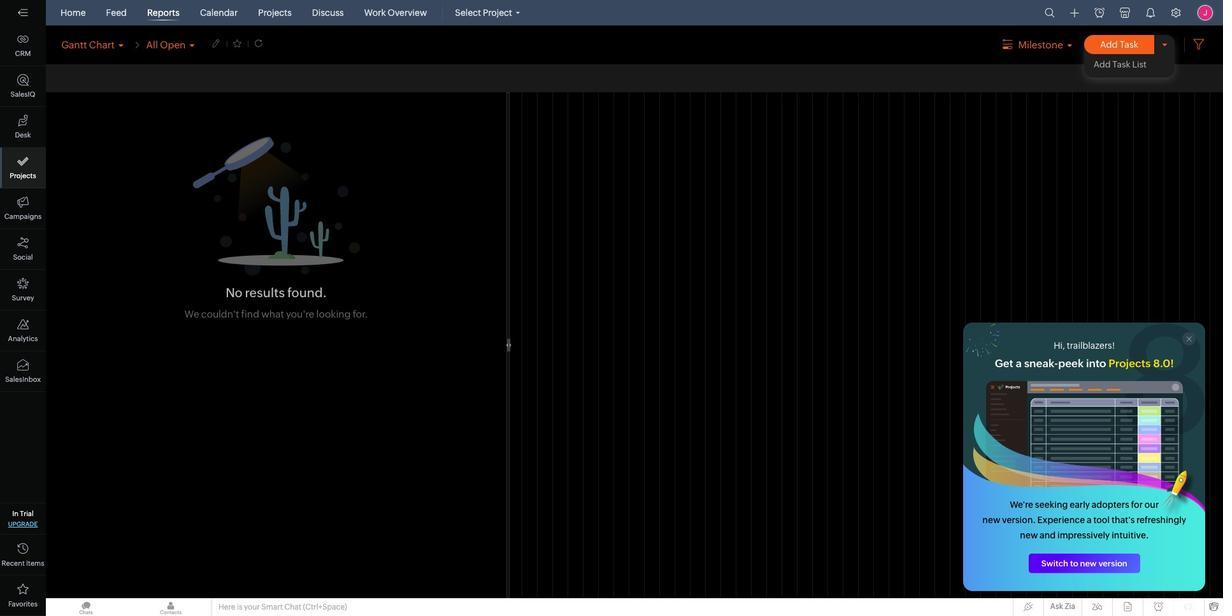 Task type: vqa. For each thing, say whether or not it's contained in the screenshot.
CRM link
yes



Task type: describe. For each thing, give the bounding box(es) containing it.
campaigns link
[[0, 189, 46, 229]]

discuss
[[312, 8, 344, 18]]

0 horizontal spatial projects link
[[0, 148, 46, 189]]

desk
[[15, 131, 31, 139]]

home
[[61, 8, 86, 18]]

1 vertical spatial projects
[[10, 172, 36, 180]]

crm link
[[0, 25, 46, 66]]

chats image
[[46, 599, 126, 617]]

social
[[13, 254, 33, 261]]

reports
[[147, 8, 180, 18]]

feed link
[[101, 0, 132, 25]]

project
[[483, 8, 512, 18]]

search image
[[1045, 8, 1055, 18]]

work
[[364, 8, 386, 18]]

survey
[[12, 294, 34, 302]]

0 vertical spatial projects link
[[253, 0, 297, 25]]

feed
[[106, 8, 127, 18]]

1 horizontal spatial projects
[[258, 8, 292, 18]]

salesinbox link
[[0, 352, 46, 392]]

salesiq
[[11, 90, 35, 98]]

smart
[[261, 603, 283, 612]]

analytics
[[8, 335, 38, 343]]

notifications image
[[1145, 8, 1156, 18]]

is
[[237, 603, 242, 612]]

salesiq link
[[0, 66, 46, 107]]

calendar link
[[195, 0, 243, 25]]

recent items
[[2, 560, 44, 568]]

trial
[[20, 510, 34, 518]]

favorites
[[8, 601, 38, 608]]

social link
[[0, 229, 46, 270]]

chat
[[284, 603, 301, 612]]

home link
[[55, 0, 91, 25]]

items
[[26, 560, 44, 568]]



Task type: locate. For each thing, give the bounding box(es) containing it.
projects
[[258, 8, 292, 18], [10, 172, 36, 180]]

in
[[12, 510, 18, 518]]

discuss link
[[307, 0, 349, 25]]

select
[[455, 8, 481, 18]]

(ctrl+space)
[[303, 603, 347, 612]]

overview
[[388, 8, 427, 18]]

your
[[244, 603, 260, 612]]

timer image
[[1094, 8, 1105, 18]]

in trial upgrade
[[8, 510, 38, 528]]

reports link
[[142, 0, 185, 25]]

configure settings image
[[1171, 8, 1181, 18]]

analytics link
[[0, 311, 46, 352]]

projects link down desk
[[0, 148, 46, 189]]

projects up campaigns link on the top left of page
[[10, 172, 36, 180]]

projects link
[[253, 0, 297, 25], [0, 148, 46, 189]]

crm
[[15, 50, 31, 57]]

contacts image
[[131, 599, 211, 617]]

salesinbox
[[5, 376, 41, 384]]

here
[[219, 603, 235, 612]]

desk link
[[0, 107, 46, 148]]

0 horizontal spatial projects
[[10, 172, 36, 180]]

work overview link
[[359, 0, 432, 25]]

work overview
[[364, 8, 427, 18]]

survey link
[[0, 270, 46, 311]]

zia
[[1065, 603, 1075, 612]]

0 vertical spatial projects
[[258, 8, 292, 18]]

projects link left discuss
[[253, 0, 297, 25]]

ask zia
[[1050, 603, 1075, 612]]

campaigns
[[4, 213, 42, 220]]

upgrade
[[8, 521, 38, 528]]

calendar
[[200, 8, 238, 18]]

1 vertical spatial projects link
[[0, 148, 46, 189]]

here is your smart chat (ctrl+space)
[[219, 603, 347, 612]]

ask
[[1050, 603, 1063, 612]]

select project
[[455, 8, 512, 18]]

recent
[[2, 560, 25, 568]]

quick actions image
[[1070, 8, 1079, 18]]

marketplace image
[[1120, 8, 1130, 18]]

1 horizontal spatial projects link
[[253, 0, 297, 25]]

projects left discuss
[[258, 8, 292, 18]]



